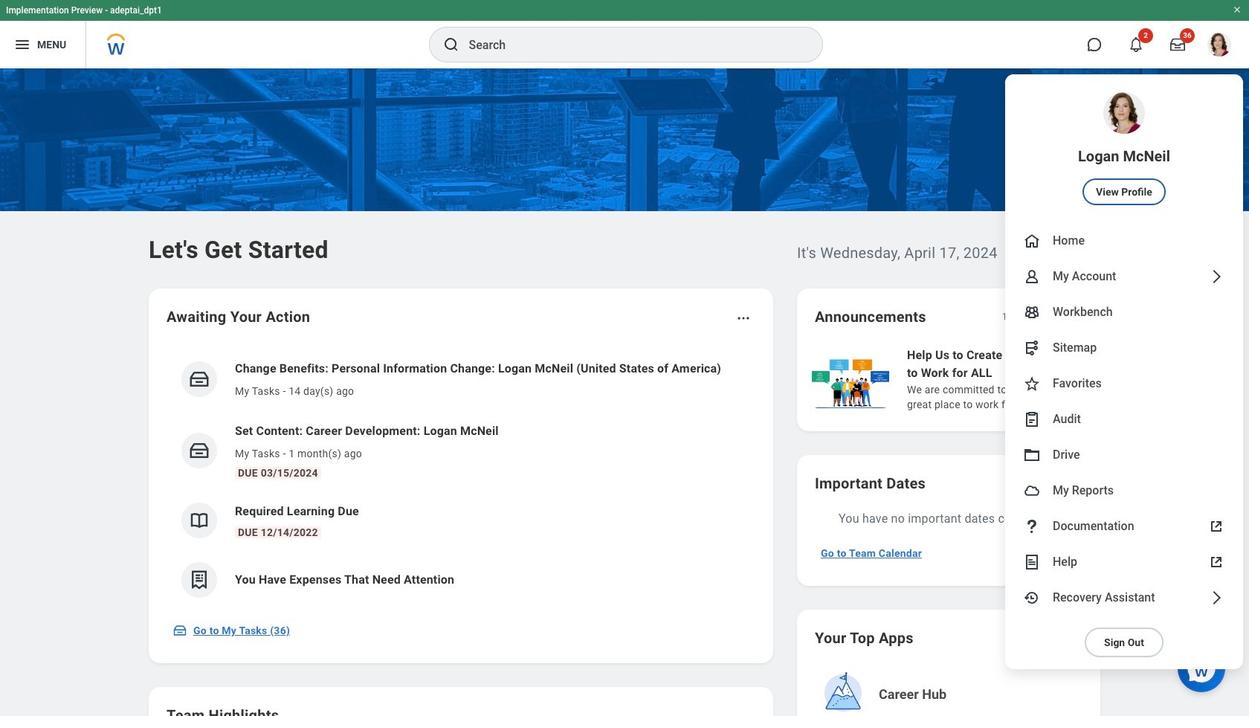Task type: locate. For each thing, give the bounding box(es) containing it.
ext link image for 'document' icon
[[1208, 553, 1226, 571]]

status
[[1002, 311, 1026, 323]]

inbox image
[[188, 368, 210, 390], [188, 440, 210, 462], [173, 623, 187, 638]]

0 vertical spatial inbox image
[[188, 368, 210, 390]]

document image
[[1023, 553, 1041, 571]]

contact card matrix manager image
[[1023, 303, 1041, 321]]

ext link image for question icon on the bottom of page
[[1208, 518, 1226, 535]]

banner
[[0, 0, 1249, 669]]

9 menu item from the top
[[1006, 473, 1244, 509]]

2 ext link image from the top
[[1208, 553, 1226, 571]]

ext link image
[[1208, 518, 1226, 535], [1208, 553, 1226, 571]]

dashboard expenses image
[[188, 569, 210, 591]]

related actions image
[[736, 311, 751, 326]]

close environment banner image
[[1233, 5, 1242, 14]]

0 vertical spatial ext link image
[[1208, 518, 1226, 535]]

endpoints image
[[1023, 339, 1041, 357]]

chevron right image
[[1208, 268, 1226, 286]]

2 menu item from the top
[[1006, 223, 1244, 259]]

question image
[[1023, 518, 1041, 535]]

menu item
[[1006, 74, 1244, 223], [1006, 223, 1244, 259], [1006, 259, 1244, 295], [1006, 295, 1244, 330], [1006, 330, 1244, 366], [1006, 366, 1244, 402], [1006, 402, 1244, 437], [1006, 437, 1244, 473], [1006, 473, 1244, 509], [1006, 509, 1244, 544], [1006, 544, 1244, 580], [1006, 580, 1244, 616]]

1 ext link image from the top
[[1208, 518, 1226, 535]]

justify image
[[13, 36, 31, 54]]

10 menu item from the top
[[1006, 509, 1244, 544]]

book open image
[[188, 509, 210, 532]]

3 menu item from the top
[[1006, 259, 1244, 295]]

inbox large image
[[1171, 37, 1186, 52]]

12 menu item from the top
[[1006, 580, 1244, 616]]

chevron left small image
[[1037, 309, 1052, 324]]

menu
[[1006, 74, 1244, 669]]

1 vertical spatial inbox image
[[188, 440, 210, 462]]

home image
[[1023, 232, 1041, 250]]

2 vertical spatial inbox image
[[173, 623, 187, 638]]

list
[[809, 345, 1249, 414], [167, 348, 756, 610]]

1 vertical spatial ext link image
[[1208, 553, 1226, 571]]

main content
[[0, 68, 1249, 716]]



Task type: vqa. For each thing, say whether or not it's contained in the screenshot.
Headcount Plan to Pipeline
no



Task type: describe. For each thing, give the bounding box(es) containing it.
11 menu item from the top
[[1006, 544, 1244, 580]]

paste image
[[1023, 411, 1041, 428]]

Search Workday  search field
[[469, 28, 792, 61]]

8 menu item from the top
[[1006, 437, 1244, 473]]

1 menu item from the top
[[1006, 74, 1244, 223]]

7 menu item from the top
[[1006, 402, 1244, 437]]

logan mcneil image
[[1208, 33, 1232, 57]]

folder open image
[[1023, 446, 1041, 464]]

avatar image
[[1023, 482, 1041, 500]]

5 menu item from the top
[[1006, 330, 1244, 366]]

1 horizontal spatial list
[[809, 345, 1249, 414]]

star image
[[1023, 375, 1041, 393]]

notifications large image
[[1129, 37, 1144, 52]]

chevron right image
[[1208, 589, 1226, 607]]

6 menu item from the top
[[1006, 366, 1244, 402]]

4 menu item from the top
[[1006, 295, 1244, 330]]

search image
[[442, 36, 460, 54]]

0 horizontal spatial list
[[167, 348, 756, 610]]

chevron right small image
[[1064, 309, 1078, 324]]



